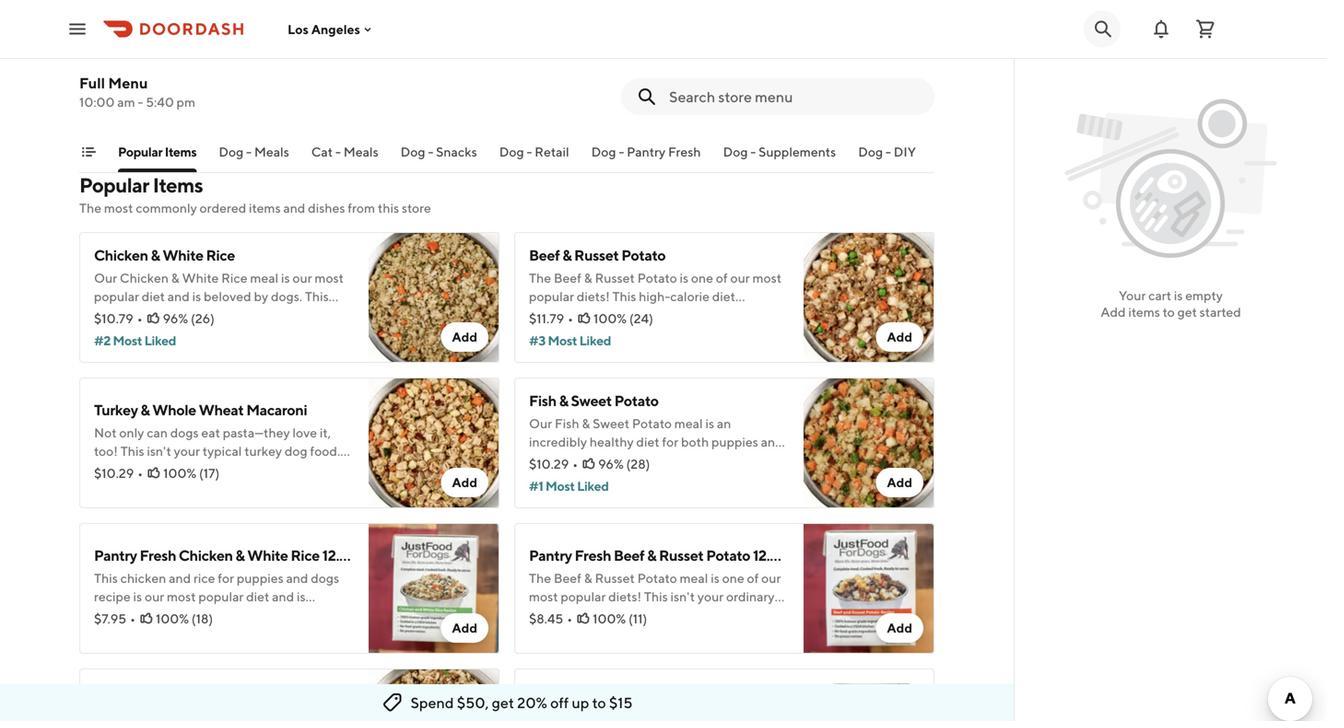 Task type: describe. For each thing, give the bounding box(es) containing it.
2 horizontal spatial oz
[[858, 693, 873, 710]]

beef & russet potato
[[529, 247, 666, 264]]

0 vertical spatial whole
[[152, 402, 196, 419]]

1 vertical spatial wheat
[[719, 693, 764, 710]]

get inside your cart is empty add items to get started
[[1178, 305, 1198, 320]]

2 vertical spatial potato
[[706, 547, 751, 565]]

(17)
[[199, 466, 220, 481]]

#2
[[94, 333, 111, 349]]

12.5 for rice
[[322, 547, 348, 565]]

#1
[[529, 479, 543, 494]]

fish & sweet potato
[[529, 392, 659, 410]]

items for popular items the most commonly ordered items and dishes from this store
[[153, 173, 203, 197]]

add button for pantry fresh beef & russet potato 12.5 oz
[[876, 614, 924, 644]]

$8.45 •
[[529, 612, 573, 627]]

los angeles button
[[288, 21, 375, 37]]

$11.79 •
[[529, 311, 574, 326]]

dog - diy button
[[859, 143, 916, 172]]

add for fish & sweet potato
[[887, 475, 913, 490]]

100% (18)
[[156, 612, 213, 627]]

items for popular items
[[165, 144, 197, 160]]

to for items
[[1163, 305, 1175, 320]]

#3 most liked
[[529, 333, 611, 349]]

supplements
[[759, 144, 836, 160]]

angeles
[[311, 21, 360, 37]]

add for turkey & whole wheat macaroni
[[452, 475, 478, 490]]

#2 most liked
[[94, 333, 176, 349]]

$15
[[609, 695, 633, 712]]

add button for pantry fresh chicken & white rice 12.5 oz
[[441, 614, 489, 644]]

add button for fish & sweet potato
[[876, 468, 924, 498]]

0 horizontal spatial get
[[492, 695, 514, 712]]

100% for russet
[[594, 311, 627, 326]]

add button for beef & russet potato
[[876, 323, 924, 352]]

dog - pantry fresh button
[[592, 143, 701, 172]]

from
[[348, 201, 375, 216]]

- for dog - pantry fresh
[[619, 144, 624, 160]]

dog - retail
[[499, 144, 569, 160]]

- for dog - diy
[[886, 144, 891, 160]]

dog - snacks
[[401, 144, 477, 160]]

add for beef & russet potato
[[887, 330, 913, 345]]

• for whole
[[138, 466, 143, 481]]

chicken & white rice
[[94, 247, 235, 264]]

dog for dog - snacks
[[401, 144, 426, 160]]

$7.95 •
[[94, 612, 135, 627]]

fish
[[529, 392, 557, 410]]

add for chicken & white rice
[[452, 330, 478, 345]]

beef & russet potato image
[[804, 232, 935, 363]]

most
[[104, 201, 133, 216]]

pantry fresh beef & russet potato 12.5 oz
[[529, 547, 797, 565]]

dog for dog - meals
[[219, 144, 244, 160]]

pm
[[177, 95, 195, 110]]

dog - supplements button
[[723, 143, 836, 172]]

dog - snacks button
[[401, 143, 477, 172]]

los
[[288, 21, 309, 37]]

0 vertical spatial white
[[163, 247, 203, 264]]

$50,
[[457, 695, 489, 712]]

20%
[[517, 695, 548, 712]]

turkey & whole wheat macaroni
[[94, 402, 307, 419]]

100% (24)
[[594, 311, 654, 326]]

add for pantry fresh beef & russet potato 12.5 oz
[[887, 621, 913, 636]]

dishes
[[308, 201, 345, 216]]

• for russet
[[568, 311, 574, 326]]

96% (26)
[[163, 311, 215, 326]]

• for beef
[[567, 612, 573, 627]]

dog - meals button
[[219, 143, 289, 172]]

off
[[550, 695, 569, 712]]

dog - retail button
[[499, 143, 569, 172]]

ordered
[[200, 201, 246, 216]]

0 horizontal spatial russet
[[574, 247, 619, 264]]

items inside your cart is empty add items to get started
[[1129, 305, 1161, 320]]

1 horizontal spatial russet
[[659, 547, 704, 565]]

potato for beef & russet potato
[[622, 247, 666, 264]]

$10.79
[[94, 311, 133, 326]]

popular items the most commonly ordered items and dishes from this store
[[79, 173, 431, 216]]

retail
[[535, 144, 569, 160]]

popular items
[[118, 144, 197, 160]]

(24)
[[630, 311, 654, 326]]

- for dog - retail
[[527, 144, 532, 160]]

menu
[[108, 74, 148, 92]]

dog - diy
[[859, 144, 916, 160]]

cart
[[1149, 288, 1172, 303]]

items inside popular items the most commonly ordered items and dishes from this store
[[249, 201, 281, 216]]

to for up
[[592, 695, 606, 712]]

meals for cat - meals
[[344, 144, 379, 160]]

pantry fresh turkey & whole wheat macaroni 12.5 oz image
[[804, 669, 935, 722]]

fresh for pantry fresh turkey & whole wheat macaroni 12.5 oz
[[575, 693, 611, 710]]

$10.29 for turkey
[[94, 466, 134, 481]]

full menu 10:00 am - 5:40 pm
[[79, 74, 195, 110]]

dog for dog - supplements
[[723, 144, 748, 160]]

this
[[378, 201, 399, 216]]

is
[[1174, 288, 1183, 303]]

most for beef
[[548, 333, 577, 349]]

your cart is empty add items to get started
[[1101, 288, 1242, 320]]

started
[[1200, 305, 1242, 320]]



Task type: locate. For each thing, give the bounding box(es) containing it.
get down is on the top
[[1178, 305, 1198, 320]]

$10.29 • for fish
[[529, 457, 578, 472]]

1 vertical spatial whole
[[672, 693, 716, 710]]

6 dog from the left
[[859, 144, 883, 160]]

0 horizontal spatial chicken
[[94, 247, 148, 264]]

1 vertical spatial russet
[[659, 547, 704, 565]]

(28)
[[627, 457, 650, 472]]

$10.29
[[529, 457, 569, 472], [94, 466, 134, 481]]

96% for white
[[163, 311, 188, 326]]

• up #1 most liked
[[573, 457, 578, 472]]

lamb & brown rice image
[[369, 669, 500, 722]]

dog left 'diy' in the right top of the page
[[859, 144, 883, 160]]

oz for pantry fresh chicken & white rice 12.5 oz
[[351, 547, 366, 565]]

96% for sweet
[[599, 457, 624, 472]]

- inside dog - meals button
[[246, 144, 252, 160]]

• right "$7.95"
[[130, 612, 135, 627]]

most right the #1
[[546, 479, 575, 494]]

1 horizontal spatial macaroni
[[766, 693, 827, 710]]

full
[[79, 74, 105, 92]]

$10.29 • left the 100% (17)
[[94, 466, 143, 481]]

• for white
[[137, 311, 143, 326]]

3 dog from the left
[[499, 144, 524, 160]]

pantry fresh turkey & whole wheat macaroni 12.5 oz
[[529, 693, 873, 710]]

•
[[137, 311, 143, 326], [568, 311, 574, 326], [573, 457, 578, 472], [138, 466, 143, 481], [130, 612, 135, 627], [567, 612, 573, 627]]

- left retail
[[527, 144, 532, 160]]

dog left retail
[[499, 144, 524, 160]]

commonly
[[136, 201, 197, 216]]

4 dog from the left
[[592, 144, 616, 160]]

up
[[572, 695, 590, 712]]

- inside dog - pantry fresh "button"
[[619, 144, 624, 160]]

open menu image
[[66, 18, 89, 40]]

1 vertical spatial rice
[[291, 547, 320, 565]]

los angeles
[[288, 21, 360, 37]]

• for sweet
[[573, 457, 578, 472]]

add button for chicken & white rice
[[441, 323, 489, 352]]

10:00
[[79, 95, 115, 110]]

- right am
[[138, 95, 143, 110]]

chicken
[[94, 247, 148, 264], [179, 547, 233, 565]]

chicken & white rice image
[[369, 232, 500, 363]]

- inside dog - retail button
[[527, 144, 532, 160]]

fresh for pantry fresh beef & russet potato 12.5 oz
[[575, 547, 611, 565]]

0 horizontal spatial meals
[[254, 144, 289, 160]]

fish & sweet potato image
[[804, 378, 935, 509]]

turkey
[[94, 402, 138, 419], [614, 693, 658, 710]]

96% left (26)
[[163, 311, 188, 326]]

#3
[[529, 333, 546, 349]]

1 vertical spatial turkey
[[614, 693, 658, 710]]

- inside "dog - snacks" button
[[428, 144, 434, 160]]

chicken up (18)
[[179, 547, 233, 565]]

dog - pantry fresh
[[592, 144, 701, 160]]

meals right cat
[[344, 144, 379, 160]]

whole right $15
[[672, 693, 716, 710]]

0 vertical spatial macaroni
[[246, 402, 307, 419]]

1 horizontal spatial 96%
[[599, 457, 624, 472]]

pantry for pantry fresh turkey & whole wheat macaroni 12.5 oz
[[529, 693, 572, 710]]

$10.79 •
[[94, 311, 143, 326]]

1 dog from the left
[[219, 144, 244, 160]]

cat - meals
[[311, 144, 379, 160]]

1 horizontal spatial get
[[1178, 305, 1198, 320]]

1 horizontal spatial $10.29
[[529, 457, 569, 472]]

0 horizontal spatial beef
[[529, 247, 560, 264]]

items inside popular items the most commonly ordered items and dishes from this store
[[153, 173, 203, 197]]

1 horizontal spatial items
[[1129, 305, 1161, 320]]

0 horizontal spatial items
[[249, 201, 281, 216]]

96% (28)
[[599, 457, 650, 472]]

Item Search search field
[[669, 87, 920, 107]]

0 horizontal spatial turkey
[[94, 402, 138, 419]]

2 horizontal spatial 12.5
[[830, 693, 855, 710]]

items down pm
[[165, 144, 197, 160]]

pantry for pantry fresh beef & russet potato 12.5 oz
[[529, 547, 572, 565]]

2 dog from the left
[[401, 144, 426, 160]]

beef
[[529, 247, 560, 264], [614, 547, 645, 565]]

snacks
[[436, 144, 477, 160]]

meals
[[254, 144, 289, 160], [344, 144, 379, 160]]

to right up on the left of the page
[[592, 695, 606, 712]]

dog left supplements
[[723, 144, 748, 160]]

pantry
[[627, 144, 666, 160], [94, 547, 137, 565], [529, 547, 572, 565], [529, 693, 572, 710]]

100% (17)
[[163, 466, 220, 481]]

5 dog from the left
[[723, 144, 748, 160]]

1 vertical spatial potato
[[615, 392, 659, 410]]

100% for chicken
[[156, 612, 189, 627]]

0 horizontal spatial 12.5
[[322, 547, 348, 565]]

0 vertical spatial items
[[249, 201, 281, 216]]

most down the $10.79 •
[[113, 333, 142, 349]]

whole
[[152, 402, 196, 419], [672, 693, 716, 710]]

rice
[[206, 247, 235, 264], [291, 547, 320, 565]]

0 vertical spatial get
[[1178, 305, 1198, 320]]

dog up popular items the most commonly ordered items and dishes from this store in the top left of the page
[[219, 144, 244, 160]]

1 vertical spatial 96%
[[599, 457, 624, 472]]

1 vertical spatial beef
[[614, 547, 645, 565]]

100%
[[594, 311, 627, 326], [163, 466, 197, 481], [156, 612, 189, 627], [593, 612, 626, 627]]

1 vertical spatial get
[[492, 695, 514, 712]]

to down cart
[[1163, 305, 1175, 320]]

- inside cat - meals button
[[336, 144, 341, 160]]

1 vertical spatial to
[[592, 695, 606, 712]]

-
[[138, 95, 143, 110], [246, 144, 252, 160], [336, 144, 341, 160], [428, 144, 434, 160], [527, 144, 532, 160], [619, 144, 624, 160], [751, 144, 756, 160], [886, 144, 891, 160]]

items
[[165, 144, 197, 160], [153, 173, 203, 197]]

dog for dog - diy
[[859, 144, 883, 160]]

liked for white
[[144, 333, 176, 349]]

1 vertical spatial white
[[247, 547, 288, 565]]

items up commonly
[[153, 173, 203, 197]]

- for dog - supplements
[[751, 144, 756, 160]]

0 horizontal spatial whole
[[152, 402, 196, 419]]

most
[[113, 333, 142, 349], [548, 333, 577, 349], [546, 479, 575, 494]]

0 vertical spatial chicken
[[94, 247, 148, 264]]

• up #3 most liked on the left top
[[568, 311, 574, 326]]

(18)
[[192, 612, 213, 627]]

2 meals from the left
[[344, 144, 379, 160]]

• left the 100% (17)
[[138, 466, 143, 481]]

1 horizontal spatial meals
[[344, 144, 379, 160]]

am
[[117, 95, 135, 110]]

96%
[[163, 311, 188, 326], [599, 457, 624, 472]]

1 horizontal spatial wheat
[[719, 693, 764, 710]]

dog - supplements
[[723, 144, 836, 160]]

- inside dog - diy button
[[886, 144, 891, 160]]

chicken down most
[[94, 247, 148, 264]]

$10.29 left the 100% (17)
[[94, 466, 134, 481]]

$10.29 • for turkey
[[94, 466, 143, 481]]

- for dog - meals
[[246, 144, 252, 160]]

and
[[283, 201, 305, 216]]

1 horizontal spatial to
[[1163, 305, 1175, 320]]

diy
[[894, 144, 916, 160]]

popular for popular items the most commonly ordered items and dishes from this store
[[79, 173, 149, 197]]

1 horizontal spatial rice
[[291, 547, 320, 565]]

- for cat - meals
[[336, 144, 341, 160]]

your
[[1119, 288, 1146, 303]]

dog right retail
[[592, 144, 616, 160]]

0 vertical spatial beef
[[529, 247, 560, 264]]

items left and on the left top of the page
[[249, 201, 281, 216]]

0 horizontal spatial rice
[[206, 247, 235, 264]]

popular down am
[[118, 144, 162, 160]]

meals for dog - meals
[[254, 144, 289, 160]]

100% for beef
[[593, 612, 626, 627]]

1 vertical spatial items
[[153, 173, 203, 197]]

pantry for pantry fresh chicken & white rice 12.5 oz
[[94, 547, 137, 565]]

add
[[1101, 305, 1126, 320], [452, 330, 478, 345], [887, 330, 913, 345], [452, 475, 478, 490], [887, 475, 913, 490], [452, 621, 478, 636], [887, 621, 913, 636]]

1 horizontal spatial whole
[[672, 693, 716, 710]]

dog left snacks
[[401, 144, 426, 160]]

96% left (28)
[[599, 457, 624, 472]]

0 vertical spatial items
[[165, 144, 197, 160]]

most for chicken
[[113, 333, 142, 349]]

cat
[[311, 144, 333, 160]]

#1 most liked
[[529, 479, 609, 494]]

wheat
[[199, 402, 244, 419], [719, 693, 764, 710]]

popular inside popular items the most commonly ordered items and dishes from this store
[[79, 173, 149, 197]]

100% left (18)
[[156, 612, 189, 627]]

- inside full menu 10:00 am - 5:40 pm
[[138, 95, 143, 110]]

0 vertical spatial russet
[[574, 247, 619, 264]]

$10.29 for fish
[[529, 457, 569, 472]]

dog inside button
[[859, 144, 883, 160]]

(26)
[[191, 311, 215, 326]]

0 horizontal spatial macaroni
[[246, 402, 307, 419]]

oz for pantry fresh beef & russet potato 12.5 oz
[[781, 547, 797, 565]]

- for dog - snacks
[[428, 144, 434, 160]]

get
[[1178, 305, 1198, 320], [492, 695, 514, 712]]

pantry fresh chicken & white rice 12.5 oz
[[94, 547, 366, 565]]

1 horizontal spatial $10.29 •
[[529, 457, 578, 472]]

100% left (24)
[[594, 311, 627, 326]]

- left supplements
[[751, 144, 756, 160]]

100% left "(17)"
[[163, 466, 197, 481]]

pantry inside "button"
[[627, 144, 666, 160]]

fresh for pantry fresh chicken & white rice 12.5 oz
[[140, 547, 176, 565]]

beef up $11.79
[[529, 247, 560, 264]]

most down $11.79 •
[[548, 333, 577, 349]]

1 meals from the left
[[254, 144, 289, 160]]

pantry fresh beef & russet potato 12.5 oz image
[[804, 524, 935, 655]]

0 horizontal spatial 96%
[[163, 311, 188, 326]]

spend
[[411, 695, 454, 712]]

• right $8.45
[[567, 612, 573, 627]]

0 horizontal spatial $10.29 •
[[94, 466, 143, 481]]

cat - meals button
[[311, 143, 379, 172]]

liked down the 96% (26)
[[144, 333, 176, 349]]

0 horizontal spatial oz
[[351, 547, 366, 565]]

liked for sweet
[[577, 479, 609, 494]]

0 vertical spatial to
[[1163, 305, 1175, 320]]

dog for dog - pantry fresh
[[592, 144, 616, 160]]

notification bell image
[[1151, 18, 1173, 40]]

12.5
[[322, 547, 348, 565], [753, 547, 779, 565], [830, 693, 855, 710]]

0 vertical spatial turkey
[[94, 402, 138, 419]]

add inside your cart is empty add items to get started
[[1101, 305, 1126, 320]]

turkey down #2
[[94, 402, 138, 419]]

items down your at right
[[1129, 305, 1161, 320]]

- right cat
[[336, 144, 341, 160]]

spend $50, get 20% off up to $15
[[411, 695, 633, 712]]

add button for turkey & whole wheat macaroni
[[441, 468, 489, 498]]

1 horizontal spatial beef
[[614, 547, 645, 565]]

$11.79
[[529, 311, 564, 326]]

1 horizontal spatial white
[[247, 547, 288, 565]]

$7.95
[[94, 612, 126, 627]]

pantry fresh chicken & white rice 12.5 oz image
[[369, 524, 500, 655]]

0 vertical spatial rice
[[206, 247, 235, 264]]

$10.29 •
[[529, 457, 578, 472], [94, 466, 143, 481]]

1 vertical spatial chicken
[[179, 547, 233, 565]]

0 vertical spatial potato
[[622, 247, 666, 264]]

$8.45
[[529, 612, 564, 627]]

1 vertical spatial popular
[[79, 173, 149, 197]]

1 horizontal spatial 12.5
[[753, 547, 779, 565]]

100% for whole
[[163, 466, 197, 481]]

5:40
[[146, 95, 174, 110]]

0 vertical spatial wheat
[[199, 402, 244, 419]]

fresh inside "button"
[[668, 144, 701, 160]]

dog for dog - retail
[[499, 144, 524, 160]]

&
[[151, 247, 160, 264], [563, 247, 572, 264], [559, 392, 569, 410], [141, 402, 150, 419], [235, 547, 245, 565], [647, 547, 657, 565], [660, 693, 670, 710]]

1 horizontal spatial chicken
[[179, 547, 233, 565]]

add button
[[441, 323, 489, 352], [876, 323, 924, 352], [441, 468, 489, 498], [876, 468, 924, 498], [441, 614, 489, 644], [876, 614, 924, 644]]

- up popular items the most commonly ordered items and dishes from this store in the top left of the page
[[246, 144, 252, 160]]

- right retail
[[619, 144, 624, 160]]

0 vertical spatial 96%
[[163, 311, 188, 326]]

show menu categories image
[[81, 145, 96, 160]]

turkey right up on the left of the page
[[614, 693, 658, 710]]

liked for russet
[[580, 333, 611, 349]]

dog inside "button"
[[592, 144, 616, 160]]

- left snacks
[[428, 144, 434, 160]]

get left 20%
[[492, 695, 514, 712]]

12.5 for potato
[[753, 547, 779, 565]]

$10.29 • up #1 most liked
[[529, 457, 578, 472]]

• up #2 most liked
[[137, 311, 143, 326]]

0 horizontal spatial to
[[592, 695, 606, 712]]

0 horizontal spatial $10.29
[[94, 466, 134, 481]]

$10.29 up the #1
[[529, 457, 569, 472]]

1 vertical spatial items
[[1129, 305, 1161, 320]]

1 vertical spatial macaroni
[[766, 693, 827, 710]]

0 horizontal spatial white
[[163, 247, 203, 264]]

most for fish
[[546, 479, 575, 494]]

beef up (11) in the bottom left of the page
[[614, 547, 645, 565]]

dog - meals
[[219, 144, 289, 160]]

the
[[79, 201, 101, 216]]

0 items, open order cart image
[[1195, 18, 1217, 40]]

russet
[[574, 247, 619, 264], [659, 547, 704, 565]]

whole up the 100% (17)
[[152, 402, 196, 419]]

potato for fish & sweet potato
[[615, 392, 659, 410]]

items
[[249, 201, 281, 216], [1129, 305, 1161, 320]]

liked down 96% (28)
[[577, 479, 609, 494]]

100% left (11) in the bottom left of the page
[[593, 612, 626, 627]]

popular for popular items
[[118, 144, 162, 160]]

100% (11)
[[593, 612, 647, 627]]

add for pantry fresh chicken & white rice 12.5 oz
[[452, 621, 478, 636]]

white
[[163, 247, 203, 264], [247, 547, 288, 565]]

dog
[[219, 144, 244, 160], [401, 144, 426, 160], [499, 144, 524, 160], [592, 144, 616, 160], [723, 144, 748, 160], [859, 144, 883, 160]]

meals up popular items the most commonly ordered items and dishes from this store in the top left of the page
[[254, 144, 289, 160]]

1 horizontal spatial turkey
[[614, 693, 658, 710]]

• for chicken
[[130, 612, 135, 627]]

sweet
[[571, 392, 612, 410]]

liked down 100% (24)
[[580, 333, 611, 349]]

store
[[402, 201, 431, 216]]

(11)
[[629, 612, 647, 627]]

0 horizontal spatial wheat
[[199, 402, 244, 419]]

- inside dog - supplements button
[[751, 144, 756, 160]]

fresh
[[668, 144, 701, 160], [140, 547, 176, 565], [575, 547, 611, 565], [575, 693, 611, 710]]

to inside your cart is empty add items to get started
[[1163, 305, 1175, 320]]

- left 'diy' in the right top of the page
[[886, 144, 891, 160]]

0 vertical spatial popular
[[118, 144, 162, 160]]

popular up most
[[79, 173, 149, 197]]

1 horizontal spatial oz
[[781, 547, 797, 565]]

empty
[[1186, 288, 1223, 303]]

turkey & whole wheat macaroni image
[[369, 378, 500, 509]]



Task type: vqa. For each thing, say whether or not it's contained in the screenshot.
the Store search: begin typing to search for stores available on DoorDash TEXT FIELD
no



